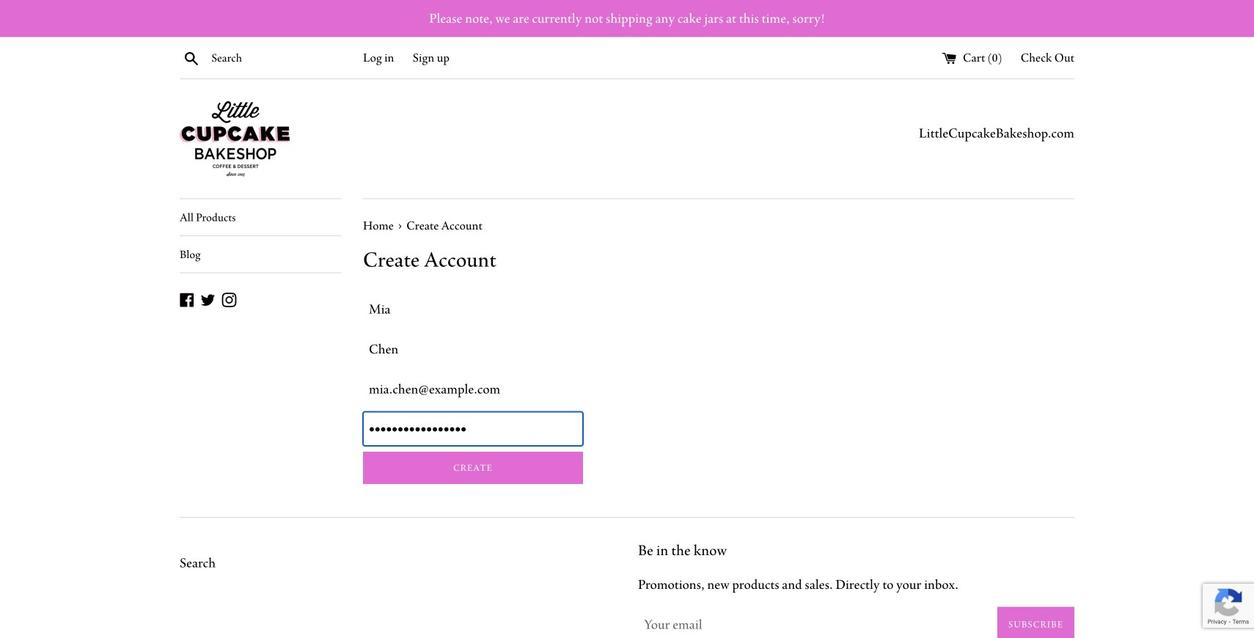 Task type: describe. For each thing, give the bounding box(es) containing it.
search image
[[184, 51, 199, 66]]

Last Name text field
[[363, 332, 583, 366]]

little cupcake bakeshop on instagram image
[[222, 292, 236, 307]]

Password password field
[[363, 412, 583, 446]]

little cupcake bakeshop on twitter image
[[201, 292, 215, 307]]

Your email email field
[[638, 607, 997, 638]]

First Name text field
[[363, 292, 583, 326]]

Email email field
[[363, 372, 583, 406]]



Task type: locate. For each thing, give the bounding box(es) containing it.
None search field
[[180, 42, 363, 73]]

menu
[[180, 198, 341, 313]]

little cupcake bakeshop on facebook image
[[180, 292, 194, 307]]

main content
[[341, 198, 1074, 495]]

little cupcake bakeshop image
[[180, 101, 290, 176]]

banner
[[180, 79, 1074, 198]]

Search search field
[[206, 42, 363, 73]]

cart image
[[942, 51, 957, 66]]

None submit
[[363, 452, 583, 484]]



